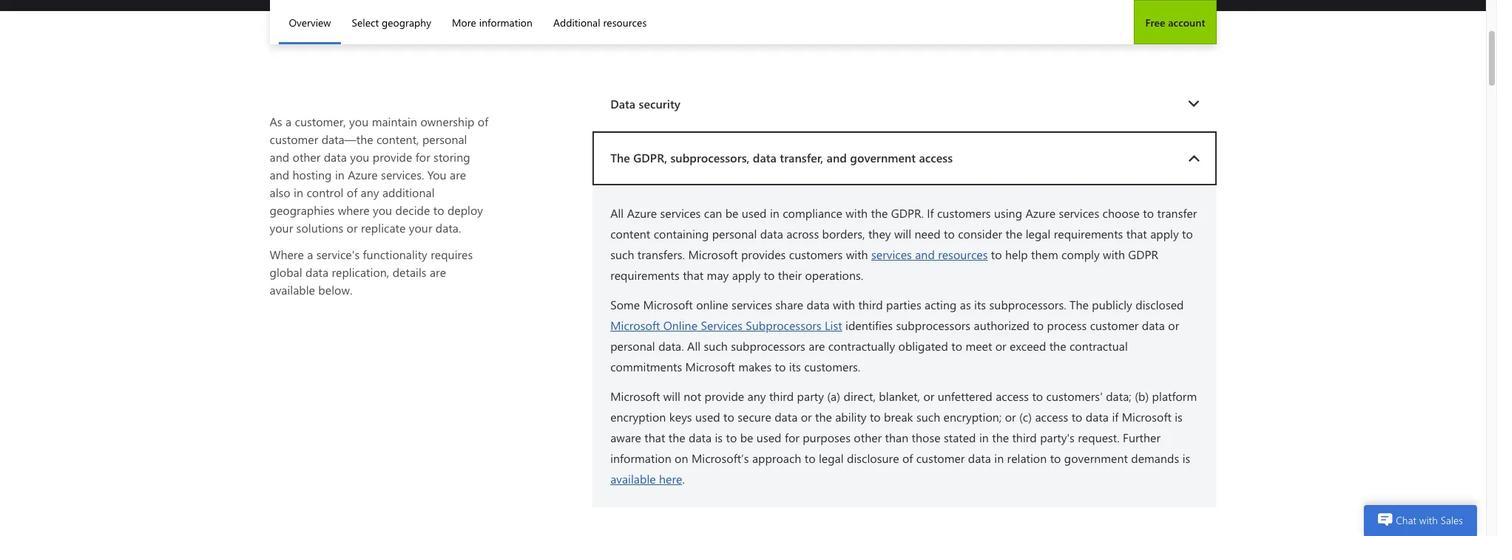 Task type: describe. For each thing, give the bounding box(es) containing it.
help
[[1005, 247, 1028, 263]]

services.
[[381, 167, 424, 183]]

0 horizontal spatial subprocessors
[[731, 339, 805, 354]]

them
[[1031, 247, 1058, 263]]

available inside the where a service's functionality requires global data replication, details are available below.
[[270, 283, 315, 298]]

their
[[778, 268, 802, 283]]

microsoft up online
[[643, 297, 693, 313]]

1 vertical spatial resources
[[938, 247, 988, 263]]

are inside identifies subprocessors authorized to process customer data or personal data. all such subprocessors are contractually obligated to meet or exceed the contractual commitments microsoft makes to its customers.
[[809, 339, 825, 354]]

microsoft will not provide any third party (a) direct, blanket, or unfettered access to customers' data; (b) platform encryption keys used to secure data or the ability to break such encryption; or (c) access to data if microsoft is aware that the data is to be used for purposes other than those stated in the third party's request. further information on microsoft's approach to legal disclosure of customer data in relation to government demands is available here .
[[610, 389, 1197, 487]]

services
[[701, 318, 743, 334]]

2 vertical spatial access
[[1035, 410, 1068, 425]]

you
[[427, 167, 446, 183]]

the inside some microsoft online services share data with third parties acting as its subprocessors. the publicly disclosed microsoft online services subprocessors list
[[1070, 297, 1089, 313]]

transfer
[[1157, 206, 1197, 221]]

geography
[[382, 16, 431, 30]]

are inside as a customer, you maintain ownership of customer data—the content, personal and other data you provide for storing and hosting in azure services. you are also in control of any additional geographies where you decide to deploy your solutions or replicate your data.
[[450, 167, 466, 183]]

select geography link
[[341, 0, 442, 44]]

gdpr
[[1128, 247, 1158, 263]]

using
[[994, 206, 1022, 221]]

here
[[659, 472, 682, 487]]

approach
[[752, 451, 801, 467]]

containing
[[654, 226, 709, 242]]

to right 'need'
[[944, 226, 955, 242]]

such inside the all azure services can be used in compliance with the gdpr. if customers using azure services choose to transfer content containing personal data across borders, they will need to consider the legal requirements that apply to such transfers.  microsoft provides customers with
[[610, 247, 634, 263]]

in up the "control"
[[335, 167, 345, 183]]

of inside 'microsoft will not provide any third party (a) direct, blanket, or unfettered access to customers' data; (b) platform encryption keys used to secure data or the ability to break such encryption; or (c) access to data if microsoft is aware that the data is to be used for purposes other than those stated in the third party's request. further information on microsoft's approach to legal disclosure of customer data in relation to government demands is available here .'
[[902, 451, 913, 467]]

government inside 'microsoft will not provide any third party (a) direct, blanket, or unfettered access to customers' data; (b) platform encryption keys used to secure data or the ability to break such encryption; or (c) access to data if microsoft is aware that the data is to be used for purposes other than those stated in the third party's request. further information on microsoft's approach to legal disclosure of customer data in relation to government demands is available here .'
[[1064, 451, 1128, 467]]

control
[[306, 185, 344, 200]]

subprocessors.
[[989, 297, 1066, 313]]

provides
[[741, 247, 786, 263]]

0 horizontal spatial third
[[769, 389, 794, 405]]

to inside as a customer, you maintain ownership of customer data—the content, personal and other data you provide for storing and hosting in azure services. you are also in control of any additional geographies where you decide to deploy your solutions or replicate your data.
[[433, 203, 444, 218]]

1 horizontal spatial azure
[[627, 206, 657, 221]]

to down party's
[[1050, 451, 1061, 467]]

all inside the all azure services can be used in compliance with the gdpr. if customers using azure services choose to transfer content containing personal data across borders, they will need to consider the legal requirements that apply to such transfers.  microsoft provides customers with
[[610, 206, 624, 221]]

its inside some microsoft online services share data with third parties acting as its subprocessors. the publicly disclosed microsoft online services subprocessors list
[[974, 297, 986, 313]]

borders,
[[822, 226, 865, 242]]

operations.
[[805, 268, 863, 283]]

2 vertical spatial is
[[1182, 451, 1190, 467]]

to left break
[[870, 410, 881, 425]]

with up 'borders,'
[[846, 206, 868, 221]]

content
[[610, 226, 650, 242]]

all inside identifies subprocessors authorized to process customer data or personal data. all such subprocessors are contractually obligated to meet or exceed the contractual commitments microsoft makes to its customers.
[[687, 339, 701, 354]]

decide
[[395, 203, 430, 218]]

information inside 'microsoft will not provide any third party (a) direct, blanket, or unfettered access to customers' data; (b) platform encryption keys used to secure data or the ability to break such encryption; or (c) access to data if microsoft is aware that the data is to be used for purposes other than those stated in the third party's request. further information on microsoft's approach to legal disclosure of customer data in relation to government demands is available here .'
[[610, 451, 671, 467]]

2 your from the left
[[409, 220, 432, 236]]

on
[[675, 451, 688, 467]]

microsoft up 'encryption'
[[610, 389, 660, 405]]

purposes
[[803, 430, 851, 446]]

authorized
[[974, 318, 1030, 334]]

replication,
[[332, 265, 389, 280]]

customer inside 'microsoft will not provide any third party (a) direct, blanket, or unfettered access to customers' data; (b) platform encryption keys used to secure data or the ability to break such encryption; or (c) access to data if microsoft is aware that the data is to be used for purposes other than those stated in the third party's request. further information on microsoft's approach to legal disclosure of customer data in relation to government demands is available here .'
[[916, 451, 965, 467]]

ability
[[835, 410, 867, 425]]

to right choose
[[1143, 206, 1154, 221]]

to down purposes in the right bottom of the page
[[805, 451, 815, 467]]

to left help
[[991, 247, 1002, 263]]

the up help
[[1005, 226, 1022, 242]]

data. inside as a customer, you maintain ownership of customer data—the content, personal and other data you provide for storing and hosting in azure services. you are also in control of any additional geographies where you decide to deploy your solutions or replicate your data.
[[436, 220, 461, 236]]

encryption
[[610, 410, 666, 425]]

the up relation
[[992, 430, 1009, 446]]

data right "secure"
[[775, 410, 798, 425]]

choose
[[1102, 206, 1140, 221]]

more
[[452, 16, 476, 30]]

deploy
[[447, 203, 483, 218]]

will inside 'microsoft will not provide any third party (a) direct, blanket, or unfettered access to customers' data; (b) platform encryption keys used to secure data or the ability to break such encryption; or (c) access to data if microsoft is aware that the data is to be used for purposes other than those stated in the third party's request. further information on microsoft's approach to legal disclosure of customer data in relation to government demands is available here .'
[[663, 389, 680, 405]]

used inside the all azure services can be used in compliance with the gdpr. if customers using azure services choose to transfer content containing personal data across borders, they will need to consider the legal requirements that apply to such transfers.  microsoft provides customers with
[[742, 206, 767, 221]]

access inside the gdpr, subprocessors, data transfer, and government access dropdown button
[[919, 150, 953, 166]]

0 vertical spatial subprocessors
[[896, 318, 971, 334]]

the up they
[[871, 206, 888, 221]]

such inside identifies subprocessors authorized to process customer data or personal data. all such subprocessors are contractually obligated to meet or exceed the contractual commitments microsoft makes to its customers.
[[704, 339, 728, 354]]

or inside as a customer, you maintain ownership of customer data—the content, personal and other data you provide for storing and hosting in azure services. you are also in control of any additional geographies where you decide to deploy your solutions or replicate your data.
[[347, 220, 358, 236]]

comply
[[1061, 247, 1100, 263]]

subprocessors
[[746, 318, 821, 334]]

to down customers'
[[1071, 410, 1082, 425]]

microsoft online services subprocessors list link
[[610, 318, 842, 334]]

if
[[927, 206, 934, 221]]

and inside dropdown button
[[827, 150, 847, 166]]

2 horizontal spatial azure
[[1025, 206, 1055, 221]]

parties
[[886, 297, 921, 313]]

available here link
[[610, 472, 682, 487]]

relation
[[1007, 451, 1047, 467]]

requirements inside the to help them comply with gdpr requirements that may apply to their operations.
[[610, 268, 680, 283]]

chat with sales button
[[1364, 506, 1477, 537]]

need
[[915, 226, 941, 242]]

to left customers'
[[1032, 389, 1043, 405]]

2 vertical spatial used
[[757, 430, 781, 446]]

its inside identifies subprocessors authorized to process customer data or personal data. all such subprocessors are contractually obligated to meet or exceed the contractual commitments microsoft makes to its customers.
[[789, 359, 801, 375]]

details
[[393, 265, 426, 280]]

1 vertical spatial you
[[350, 149, 369, 165]]

some microsoft online services share data with third parties acting as its subprocessors. the publicly disclosed microsoft online services subprocessors list
[[610, 297, 1184, 334]]

to left "secure"
[[723, 410, 734, 425]]

subprocessors,
[[670, 150, 750, 166]]

chat with sales
[[1396, 514, 1463, 528]]

personal inside identifies subprocessors authorized to process customer data or personal data. all such subprocessors are contractually obligated to meet or exceed the contractual commitments microsoft makes to its customers.
[[610, 339, 655, 354]]

exceed
[[1010, 339, 1046, 354]]

0 vertical spatial you
[[349, 114, 369, 129]]

2 vertical spatial you
[[373, 203, 392, 218]]

provide inside as a customer, you maintain ownership of customer data—the content, personal and other data you provide for storing and hosting in azure services. you are also in control of any additional geographies where you decide to deploy your solutions or replicate your data.
[[373, 149, 412, 165]]

be inside the all azure services can be used in compliance with the gdpr. if customers using azure services choose to transfer content containing personal data across borders, they will need to consider the legal requirements that apply to such transfers.  microsoft provides customers with
[[725, 206, 739, 221]]

services inside some microsoft online services share data with third parties acting as its subprocessors. the publicly disclosed microsoft online services subprocessors list
[[732, 297, 772, 313]]

customer inside as a customer, you maintain ownership of customer data—the content, personal and other data you provide for storing and hosting in azure services. you are also in control of any additional geographies where you decide to deploy your solutions or replicate your data.
[[270, 132, 318, 147]]

resources inside additional resources link
[[603, 16, 647, 30]]

data inside as a customer, you maintain ownership of customer data—the content, personal and other data you provide for storing and hosting in azure services. you are also in control of any additional geographies where you decide to deploy your solutions or replicate your data.
[[324, 149, 347, 165]]

data security button
[[593, 78, 1216, 132]]

disclosed
[[1136, 297, 1184, 313]]

all azure services can be used in compliance with the gdpr. if customers using azure services choose to transfer content containing personal data across borders, they will need to consider the legal requirements that apply to such transfers.  microsoft provides customers with
[[610, 206, 1197, 263]]

content,
[[376, 132, 419, 147]]

obligated
[[898, 339, 948, 354]]

1 vertical spatial used
[[695, 410, 720, 425]]

microsoft down (b)
[[1122, 410, 1171, 425]]

with down 'borders,'
[[846, 247, 868, 263]]

overview
[[289, 16, 331, 30]]

data. inside identifies subprocessors authorized to process customer data or personal data. all such subprocessors are contractually obligated to meet or exceed the contractual commitments microsoft makes to its customers.
[[658, 339, 684, 354]]

service's
[[316, 247, 360, 263]]

to up microsoft's
[[726, 430, 737, 446]]

acting
[[925, 297, 957, 313]]

account
[[1168, 16, 1205, 30]]

in left relation
[[994, 451, 1004, 467]]

other inside as a customer, you maintain ownership of customer data—the content, personal and other data you provide for storing and hosting in azure services. you are also in control of any additional geographies where you decide to deploy your solutions or replicate your data.
[[293, 149, 320, 165]]

.
[[682, 472, 685, 487]]

additional
[[553, 16, 600, 30]]

more information link
[[442, 0, 543, 44]]

than
[[885, 430, 908, 446]]

party's
[[1040, 430, 1075, 446]]

where
[[270, 247, 304, 263]]

or down authorized
[[995, 339, 1006, 354]]

ownership
[[420, 114, 474, 129]]

0 vertical spatial of
[[478, 114, 488, 129]]

global
[[270, 265, 302, 280]]

further
[[1123, 430, 1160, 446]]

free
[[1145, 16, 1165, 30]]

as a customer, you maintain ownership of customer data—the content, personal and other data you provide for storing and hosting in azure services. you are also in control of any additional geographies where you decide to deploy your solutions or replicate your data.
[[270, 114, 488, 236]]

to up exceed
[[1033, 318, 1044, 334]]

any inside 'microsoft will not provide any third party (a) direct, blanket, or unfettered access to customers' data; (b) platform encryption keys used to secure data or the ability to break such encryption; or (c) access to data if microsoft is aware that the data is to be used for purposes other than those stated in the third party's request. further information on microsoft's approach to legal disclosure of customer data in relation to government demands is available here .'
[[747, 389, 766, 405]]

0 vertical spatial is
[[1175, 410, 1183, 425]]

contractual
[[1069, 339, 1128, 354]]

transfers.
[[637, 247, 685, 263]]

commitments
[[610, 359, 682, 375]]

or right the blanket,
[[923, 389, 934, 405]]

compliance
[[783, 206, 842, 221]]



Task type: vqa. For each thing, say whether or not it's contained in the screenshot.
the 'Datacenter region'
no



Task type: locate. For each thing, give the bounding box(es) containing it.
the up purposes in the right bottom of the page
[[815, 410, 832, 425]]

0 horizontal spatial apply
[[732, 268, 761, 283]]

such
[[610, 247, 634, 263], [704, 339, 728, 354], [916, 410, 940, 425]]

1 horizontal spatial available
[[610, 472, 656, 487]]

or left (c)
[[1005, 410, 1016, 425]]

1 horizontal spatial provide
[[705, 389, 744, 405]]

a
[[285, 114, 292, 129], [307, 247, 313, 263]]

services down they
[[871, 247, 912, 263]]

all down online
[[687, 339, 701, 354]]

to right decide
[[433, 203, 444, 218]]

1 vertical spatial the
[[1070, 297, 1089, 313]]

you up the replicate
[[373, 203, 392, 218]]

to left meet
[[951, 339, 962, 354]]

you up data—the
[[349, 114, 369, 129]]

1 vertical spatial are
[[430, 265, 446, 280]]

information up available here link
[[610, 451, 671, 467]]

personal down can
[[712, 226, 757, 242]]

services up microsoft online services subprocessors list link
[[732, 297, 772, 313]]

in down encryption;
[[979, 430, 989, 446]]

0 vertical spatial customers
[[937, 206, 991, 221]]

customers.
[[804, 359, 860, 375]]

microsoft's
[[691, 451, 749, 467]]

used
[[742, 206, 767, 221], [695, 410, 720, 425], [757, 430, 781, 446]]

geographies
[[270, 203, 335, 218]]

you
[[349, 114, 369, 129], [350, 149, 369, 165], [373, 203, 392, 218]]

azure inside as a customer, you maintain ownership of customer data—the content, personal and other data you provide for storing and hosting in azure services. you are also in control of any additional geographies where you decide to deploy your solutions or replicate your data.
[[348, 167, 378, 183]]

data up "provides"
[[760, 226, 783, 242]]

government inside dropdown button
[[850, 150, 916, 166]]

sales
[[1441, 514, 1463, 528]]

1 horizontal spatial resources
[[938, 247, 988, 263]]

data down stated
[[968, 451, 991, 467]]

available
[[270, 283, 315, 298], [610, 472, 656, 487]]

1 horizontal spatial will
[[894, 226, 911, 242]]

third up identifies in the right bottom of the page
[[858, 297, 883, 313]]

with up list
[[833, 297, 855, 313]]

or down party
[[801, 410, 812, 425]]

0 vertical spatial legal
[[1026, 226, 1051, 242]]

other up disclosure
[[854, 430, 882, 446]]

in inside the all azure services can be used in compliance with the gdpr. if customers using azure services choose to transfer content containing personal data across borders, they will need to consider the legal requirements that apply to such transfers.  microsoft provides customers with
[[770, 206, 779, 221]]

data;
[[1106, 389, 1131, 405]]

customers'
[[1046, 389, 1103, 405]]

1 vertical spatial customer
[[1090, 318, 1139, 334]]

the down keys
[[668, 430, 685, 446]]

to down transfer
[[1182, 226, 1193, 242]]

1 horizontal spatial all
[[687, 339, 701, 354]]

0 vertical spatial information
[[479, 16, 533, 30]]

2 horizontal spatial that
[[1126, 226, 1147, 242]]

requirements up comply
[[1054, 226, 1123, 242]]

2 horizontal spatial customer
[[1090, 318, 1139, 334]]

or down where
[[347, 220, 358, 236]]

1 horizontal spatial data.
[[658, 339, 684, 354]]

1 horizontal spatial your
[[409, 220, 432, 236]]

the gdpr, subprocessors, data transfer, and government access
[[610, 150, 953, 166]]

0 horizontal spatial a
[[285, 114, 292, 129]]

party
[[797, 389, 824, 405]]

data inside some microsoft online services share data with third parties acting as its subprocessors. the publicly disclosed microsoft online services subprocessors list
[[807, 297, 830, 313]]

microsoft inside the all azure services can be used in compliance with the gdpr. if customers using azure services choose to transfer content containing personal data across borders, they will need to consider the legal requirements that apply to such transfers.  microsoft provides customers with
[[688, 247, 738, 263]]

below.
[[318, 283, 352, 298]]

1 horizontal spatial legal
[[1026, 226, 1051, 242]]

other up hosting
[[293, 149, 320, 165]]

1 horizontal spatial information
[[610, 451, 671, 467]]

0 vertical spatial personal
[[422, 132, 467, 147]]

that inside 'microsoft will not provide any third party (a) direct, blanket, or unfettered access to customers' data; (b) platform encryption keys used to secure data or the ability to break such encryption; or (c) access to data if microsoft is aware that the data is to be used for purposes other than those stated in the third party's request. further information on microsoft's approach to legal disclosure of customer data in relation to government demands is available here .'
[[644, 430, 665, 446]]

or down disclosed
[[1168, 318, 1179, 334]]

access up the if
[[919, 150, 953, 166]]

to help them comply with gdpr requirements that may apply to their operations.
[[610, 247, 1158, 283]]

0 vertical spatial customer
[[270, 132, 318, 147]]

0 vertical spatial provide
[[373, 149, 412, 165]]

1 vertical spatial its
[[789, 359, 801, 375]]

0 vertical spatial requirements
[[1054, 226, 1123, 242]]

used right can
[[742, 206, 767, 221]]

1 horizontal spatial such
[[704, 339, 728, 354]]

subprocessors up makes on the bottom of page
[[731, 339, 805, 354]]

services and resources link
[[871, 247, 988, 263]]

identifies subprocessors authorized to process customer data or personal data. all such subprocessors are contractually obligated to meet or exceed the contractual commitments microsoft makes to its customers.
[[610, 318, 1179, 375]]

services
[[660, 206, 701, 221], [1059, 206, 1099, 221], [871, 247, 912, 263], [732, 297, 772, 313]]

or
[[347, 220, 358, 236], [1168, 318, 1179, 334], [995, 339, 1006, 354], [923, 389, 934, 405], [801, 410, 812, 425], [1005, 410, 1016, 425]]

0 horizontal spatial are
[[430, 265, 446, 280]]

provide inside 'microsoft will not provide any third party (a) direct, blanket, or unfettered access to customers' data; (b) platform encryption keys used to secure data or the ability to break such encryption; or (c) access to data if microsoft is aware that the data is to be used for purposes other than those stated in the third party's request. further information on microsoft's approach to legal disclosure of customer data in relation to government demands is available here .'
[[705, 389, 744, 405]]

1 horizontal spatial customer
[[916, 451, 965, 467]]

apply down "provides"
[[732, 268, 761, 283]]

is right demands
[[1182, 451, 1190, 467]]

used down not
[[695, 410, 720, 425]]

data inside the where a service's functionality requires global data replication, details are available below.
[[305, 265, 328, 280]]

list
[[825, 318, 842, 334]]

2 horizontal spatial are
[[809, 339, 825, 354]]

0 vertical spatial other
[[293, 149, 320, 165]]

not
[[684, 389, 701, 405]]

customer down as
[[270, 132, 318, 147]]

1 vertical spatial will
[[663, 389, 680, 405]]

0 horizontal spatial its
[[789, 359, 801, 375]]

customer down publicly
[[1090, 318, 1139, 334]]

0 vertical spatial be
[[725, 206, 739, 221]]

additional resources link
[[543, 0, 657, 44]]

1 your from the left
[[270, 220, 293, 236]]

0 vertical spatial third
[[858, 297, 883, 313]]

access up party's
[[1035, 410, 1068, 425]]

customer inside identifies subprocessors authorized to process customer data or personal data. all such subprocessors are contractually obligated to meet or exceed the contractual commitments microsoft makes to its customers.
[[1090, 318, 1139, 334]]

provide
[[373, 149, 412, 165], [705, 389, 744, 405]]

azure right using
[[1025, 206, 1055, 221]]

are down requires
[[430, 265, 446, 280]]

process
[[1047, 318, 1087, 334]]

publicly
[[1092, 297, 1132, 313]]

azure up where
[[348, 167, 378, 183]]

maintain
[[372, 114, 417, 129]]

is down platform
[[1175, 410, 1183, 425]]

1 vertical spatial legal
[[819, 451, 844, 467]]

with inside chat with sales button
[[1419, 514, 1438, 528]]

2 vertical spatial third
[[1012, 430, 1037, 446]]

for inside 'microsoft will not provide any third party (a) direct, blanket, or unfettered access to customers' data; (b) platform encryption keys used to secure data or the ability to break such encryption; or (c) access to data if microsoft is aware that the data is to be used for purposes other than those stated in the third party's request. further information on microsoft's approach to legal disclosure of customer data in relation to government demands is available here .'
[[785, 430, 799, 446]]

its right as
[[974, 297, 986, 313]]

online
[[663, 318, 697, 334]]

all up content
[[610, 206, 624, 221]]

0 vertical spatial the
[[610, 150, 630, 166]]

0 vertical spatial government
[[850, 150, 916, 166]]

third
[[858, 297, 883, 313], [769, 389, 794, 405], [1012, 430, 1037, 446]]

gdpr.
[[891, 206, 924, 221]]

as
[[270, 114, 282, 129]]

data down data—the
[[324, 149, 347, 165]]

0 horizontal spatial resources
[[603, 16, 647, 30]]

1 vertical spatial that
[[683, 268, 704, 283]]

0 horizontal spatial customer
[[270, 132, 318, 147]]

0 vertical spatial are
[[450, 167, 466, 183]]

1 vertical spatial for
[[785, 430, 799, 446]]

to right makes on the bottom of page
[[775, 359, 786, 375]]

0 vertical spatial that
[[1126, 226, 1147, 242]]

provide down content,
[[373, 149, 412, 165]]

demands
[[1131, 451, 1179, 467]]

for
[[416, 149, 430, 165], [785, 430, 799, 446]]

services up containing at top left
[[660, 206, 701, 221]]

microsoft inside identifies subprocessors authorized to process customer data or personal data. all such subprocessors are contractually obligated to meet or exceed the contractual commitments microsoft makes to its customers.
[[685, 359, 735, 375]]

personal inside the all azure services can be used in compliance with the gdpr. if customers using azure services choose to transfer content containing personal data across borders, they will need to consider the legal requirements that apply to such transfers.  microsoft provides customers with
[[712, 226, 757, 242]]

will
[[894, 226, 911, 242], [663, 389, 680, 405]]

data up below.
[[305, 265, 328, 280]]

0 vertical spatial resources
[[603, 16, 647, 30]]

may
[[707, 268, 729, 283]]

0 horizontal spatial government
[[850, 150, 916, 166]]

0 vertical spatial all
[[610, 206, 624, 221]]

2 horizontal spatial third
[[1012, 430, 1037, 446]]

available inside 'microsoft will not provide any third party (a) direct, blanket, or unfettered access to customers' data; (b) platform encryption keys used to secure data or the ability to break such encryption; or (c) access to data if microsoft is aware that the data is to be used for purposes other than those stated in the third party's request. further information on microsoft's approach to legal disclosure of customer data in relation to government demands is available here .'
[[610, 472, 656, 487]]

customer,
[[295, 114, 346, 129]]

such inside 'microsoft will not provide any third party (a) direct, blanket, or unfettered access to customers' data; (b) platform encryption keys used to secure data or the ability to break such encryption; or (c) access to data if microsoft is aware that the data is to be used for purposes other than those stated in the third party's request. further information on microsoft's approach to legal disclosure of customer data in relation to government demands is available here .'
[[916, 410, 940, 425]]

with right chat
[[1419, 514, 1438, 528]]

also
[[270, 185, 290, 200]]

all
[[610, 206, 624, 221], [687, 339, 701, 354]]

2 vertical spatial that
[[644, 430, 665, 446]]

will left not
[[663, 389, 680, 405]]

1 vertical spatial a
[[307, 247, 313, 263]]

microsoft up may
[[688, 247, 738, 263]]

0 vertical spatial any
[[361, 185, 379, 200]]

other inside 'microsoft will not provide any third party (a) direct, blanket, or unfettered access to customers' data; (b) platform encryption keys used to secure data or the ability to break such encryption; or (c) access to data if microsoft is aware that the data is to be used for purposes other than those stated in the third party's request. further information on microsoft's approach to legal disclosure of customer data in relation to government demands is available here .'
[[854, 430, 882, 446]]

data. down online
[[658, 339, 684, 354]]

a for as
[[285, 114, 292, 129]]

available left here
[[610, 472, 656, 487]]

are up customers.
[[809, 339, 825, 354]]

with inside the to help them comply with gdpr requirements that may apply to their operations.
[[1103, 247, 1125, 263]]

0 horizontal spatial any
[[361, 185, 379, 200]]

solutions
[[296, 220, 343, 236]]

1 horizontal spatial access
[[996, 389, 1029, 405]]

1 vertical spatial other
[[854, 430, 882, 446]]

be right can
[[725, 206, 739, 221]]

requires
[[431, 247, 473, 263]]

any inside as a customer, you maintain ownership of customer data—the content, personal and other data you provide for storing and hosting in azure services. you are also in control of any additional geographies where you decide to deploy your solutions or replicate your data.
[[361, 185, 379, 200]]

0 vertical spatial available
[[270, 283, 315, 298]]

1 vertical spatial third
[[769, 389, 794, 405]]

0 horizontal spatial legal
[[819, 451, 844, 467]]

1 vertical spatial any
[[747, 389, 766, 405]]

2 horizontal spatial such
[[916, 410, 940, 425]]

0 horizontal spatial customers
[[789, 247, 843, 263]]

data inside the all azure services can be used in compliance with the gdpr. if customers using azure services choose to transfer content containing personal data across borders, they will need to consider the legal requirements that apply to such transfers.  microsoft provides customers with
[[760, 226, 783, 242]]

overview link
[[278, 0, 341, 44]]

more information
[[452, 16, 533, 30]]

additional
[[382, 185, 435, 200]]

the up process
[[1070, 297, 1089, 313]]

legal down purposes in the right bottom of the page
[[819, 451, 844, 467]]

microsoft down some
[[610, 318, 660, 334]]

functionality
[[363, 247, 427, 263]]

1 horizontal spatial customers
[[937, 206, 991, 221]]

a right where
[[307, 247, 313, 263]]

personal down ownership
[[422, 132, 467, 147]]

0 vertical spatial for
[[416, 149, 430, 165]]

such down content
[[610, 247, 634, 263]]

such down the services
[[704, 339, 728, 354]]

0 horizontal spatial will
[[663, 389, 680, 405]]

microsoft up not
[[685, 359, 735, 375]]

data.
[[436, 220, 461, 236], [658, 339, 684, 354]]

2 vertical spatial such
[[916, 410, 940, 425]]

will inside the all azure services can be used in compliance with the gdpr. if customers using azure services choose to transfer content containing personal data across borders, they will need to consider the legal requirements that apply to such transfers.  microsoft provides customers with
[[894, 226, 911, 242]]

legal inside 'microsoft will not provide any third party (a) direct, blanket, or unfettered access to customers' data; (b) platform encryption keys used to secure data or the ability to break such encryption; or (c) access to data if microsoft is aware that the data is to be used for purposes other than those stated in the third party's request. further information on microsoft's approach to legal disclosure of customer data in relation to government demands is available here .'
[[819, 451, 844, 467]]

1 vertical spatial access
[[996, 389, 1029, 405]]

keys
[[669, 410, 692, 425]]

that inside the all azure services can be used in compliance with the gdpr. if customers using azure services choose to transfer content containing personal data across borders, they will need to consider the legal requirements that apply to such transfers.  microsoft provides customers with
[[1126, 226, 1147, 242]]

in up geographies in the left of the page
[[294, 185, 303, 200]]

the down process
[[1049, 339, 1066, 354]]

third inside some microsoft online services share data with third parties acting as its subprocessors. the publicly disclosed microsoft online services subprocessors list
[[858, 297, 883, 313]]

the inside identifies subprocessors authorized to process customer data or personal data. all such subprocessors are contractually obligated to meet or exceed the contractual commitments microsoft makes to its customers.
[[1049, 339, 1066, 354]]

government
[[850, 150, 916, 166], [1064, 451, 1128, 467]]

0 horizontal spatial that
[[644, 430, 665, 446]]

azure up content
[[627, 206, 657, 221]]

used up approach
[[757, 430, 781, 446]]

the inside dropdown button
[[610, 150, 630, 166]]

select
[[352, 16, 379, 30]]

its
[[974, 297, 986, 313], [789, 359, 801, 375]]

2 vertical spatial personal
[[610, 339, 655, 354]]

1 horizontal spatial are
[[450, 167, 466, 183]]

data—the
[[321, 132, 373, 147]]

1 vertical spatial provide
[[705, 389, 744, 405]]

access
[[919, 150, 953, 166], [996, 389, 1029, 405], [1035, 410, 1068, 425]]

0 vertical spatial a
[[285, 114, 292, 129]]

are
[[450, 167, 466, 183], [430, 265, 446, 280], [809, 339, 825, 354]]

they
[[868, 226, 891, 242]]

1 vertical spatial customers
[[789, 247, 843, 263]]

a inside the where a service's functionality requires global data replication, details are available below.
[[307, 247, 313, 263]]

apply inside the all azure services can be used in compliance with the gdpr. if customers using azure services choose to transfer content containing personal data across borders, they will need to consider the legal requirements that apply to such transfers.  microsoft provides customers with
[[1150, 226, 1179, 242]]

stated
[[944, 430, 976, 446]]

chat
[[1396, 514, 1416, 528]]

data down keys
[[689, 430, 712, 446]]

of up where
[[347, 185, 357, 200]]

for inside as a customer, you maintain ownership of customer data—the content, personal and other data you provide for storing and hosting in azure services. you are also in control of any additional geographies where you decide to deploy your solutions or replicate your data.
[[416, 149, 430, 165]]

customer down those on the bottom of the page
[[916, 451, 965, 467]]

0 horizontal spatial available
[[270, 283, 315, 298]]

(c)
[[1019, 410, 1032, 425]]

hosting
[[293, 167, 332, 183]]

1 horizontal spatial for
[[785, 430, 799, 446]]

0 vertical spatial apply
[[1150, 226, 1179, 242]]

to
[[433, 203, 444, 218], [1143, 206, 1154, 221], [944, 226, 955, 242], [1182, 226, 1193, 242], [991, 247, 1002, 263], [764, 268, 775, 283], [1033, 318, 1044, 334], [951, 339, 962, 354], [775, 359, 786, 375], [1032, 389, 1043, 405], [723, 410, 734, 425], [870, 410, 881, 425], [1071, 410, 1082, 425], [726, 430, 737, 446], [805, 451, 815, 467], [1050, 451, 1061, 467]]

1 vertical spatial be
[[740, 430, 753, 446]]

requirements down transfers.
[[610, 268, 680, 283]]

2 vertical spatial of
[[902, 451, 913, 467]]

1 vertical spatial apply
[[732, 268, 761, 283]]

blanket,
[[879, 389, 920, 405]]

0 vertical spatial data.
[[436, 220, 461, 236]]

0 vertical spatial used
[[742, 206, 767, 221]]

resources right additional on the top of page
[[603, 16, 647, 30]]

0 horizontal spatial provide
[[373, 149, 412, 165]]

select geography
[[352, 16, 431, 30]]

contractually
[[828, 339, 895, 354]]

online
[[696, 297, 728, 313]]

break
[[884, 410, 913, 425]]

a right as
[[285, 114, 292, 129]]

for up approach
[[785, 430, 799, 446]]

0 horizontal spatial access
[[919, 150, 953, 166]]

the left gdpr,
[[610, 150, 630, 166]]

data up list
[[807, 297, 830, 313]]

with inside some microsoft online services share data with third parties acting as its subprocessors. the publicly disclosed microsoft online services subprocessors list
[[833, 297, 855, 313]]

2 horizontal spatial access
[[1035, 410, 1068, 425]]

requirements inside the all azure services can be used in compliance with the gdpr. if customers using azure services choose to transfer content containing personal data across borders, they will need to consider the legal requirements that apply to such transfers.  microsoft provides customers with
[[1054, 226, 1123, 242]]

0 horizontal spatial your
[[270, 220, 293, 236]]

your down decide
[[409, 220, 432, 236]]

in left compliance
[[770, 206, 779, 221]]

data. down deploy
[[436, 220, 461, 236]]

a for where
[[307, 247, 313, 263]]

aware
[[610, 430, 641, 446]]

0 horizontal spatial all
[[610, 206, 624, 221]]

a inside as a customer, you maintain ownership of customer data—the content, personal and other data you provide for storing and hosting in azure services. you are also in control of any additional geographies where you decide to deploy your solutions or replicate your data.
[[285, 114, 292, 129]]

are inside the where a service's functionality requires global data replication, details are available below.
[[430, 265, 446, 280]]

government down request.
[[1064, 451, 1128, 467]]

1 vertical spatial of
[[347, 185, 357, 200]]

data
[[610, 96, 635, 112]]

1 vertical spatial available
[[610, 472, 656, 487]]

encryption;
[[943, 410, 1002, 425]]

makes
[[738, 359, 772, 375]]

1 vertical spatial data.
[[658, 339, 684, 354]]

1 vertical spatial is
[[715, 430, 723, 446]]

gdpr,
[[633, 150, 667, 166]]

information right more
[[479, 16, 533, 30]]

personal inside as a customer, you maintain ownership of customer data—the content, personal and other data you provide for storing and hosting in azure services. you are also in control of any additional geographies where you decide to deploy your solutions or replicate your data.
[[422, 132, 467, 147]]

legal up them
[[1026, 226, 1051, 242]]

your up where
[[270, 220, 293, 236]]

1 vertical spatial personal
[[712, 226, 757, 242]]

access up (c)
[[996, 389, 1029, 405]]

if
[[1112, 410, 1119, 425]]

share
[[775, 297, 803, 313]]

subprocessors down "acting"
[[896, 318, 971, 334]]

to left their
[[764, 268, 775, 283]]

legal inside the all azure services can be used in compliance with the gdpr. if customers using azure services choose to transfer content containing personal data across borders, they will need to consider the legal requirements that apply to such transfers.  microsoft provides customers with
[[1026, 226, 1051, 242]]

platform
[[1152, 389, 1197, 405]]

third down (c)
[[1012, 430, 1037, 446]]

that inside the to help them comply with gdpr requirements that may apply to their operations.
[[683, 268, 704, 283]]

requirements
[[1054, 226, 1123, 242], [610, 268, 680, 283]]

microsoft
[[688, 247, 738, 263], [643, 297, 693, 313], [610, 318, 660, 334], [685, 359, 735, 375], [610, 389, 660, 405], [1122, 410, 1171, 425]]

government down data security dropdown button
[[850, 150, 916, 166]]

information
[[479, 16, 533, 30], [610, 451, 671, 467]]

services up comply
[[1059, 206, 1099, 221]]

be inside 'microsoft will not provide any third party (a) direct, blanket, or unfettered access to customers' data; (b) platform encryption keys used to secure data or the ability to break such encryption; or (c) access to data if microsoft is aware that the data is to be used for purposes other than those stated in the third party's request. further information on microsoft's approach to legal disclosure of customer data in relation to government demands is available here .'
[[740, 430, 753, 446]]

1 horizontal spatial subprocessors
[[896, 318, 971, 334]]

with left "gdpr"
[[1103, 247, 1125, 263]]

third left party
[[769, 389, 794, 405]]

its up party
[[789, 359, 801, 375]]

data inside dropdown button
[[753, 150, 777, 166]]

0 vertical spatial such
[[610, 247, 634, 263]]

data inside identifies subprocessors authorized to process customer data or personal data. all such subprocessors are contractually obligated to meet or exceed the contractual commitments microsoft makes to its customers.
[[1142, 318, 1165, 334]]

data left if
[[1086, 410, 1109, 425]]

of down than at right
[[902, 451, 913, 467]]

0 horizontal spatial azure
[[348, 167, 378, 183]]

(a)
[[827, 389, 840, 405]]

apply inside the to help them comply with gdpr requirements that may apply to their operations.
[[732, 268, 761, 283]]



